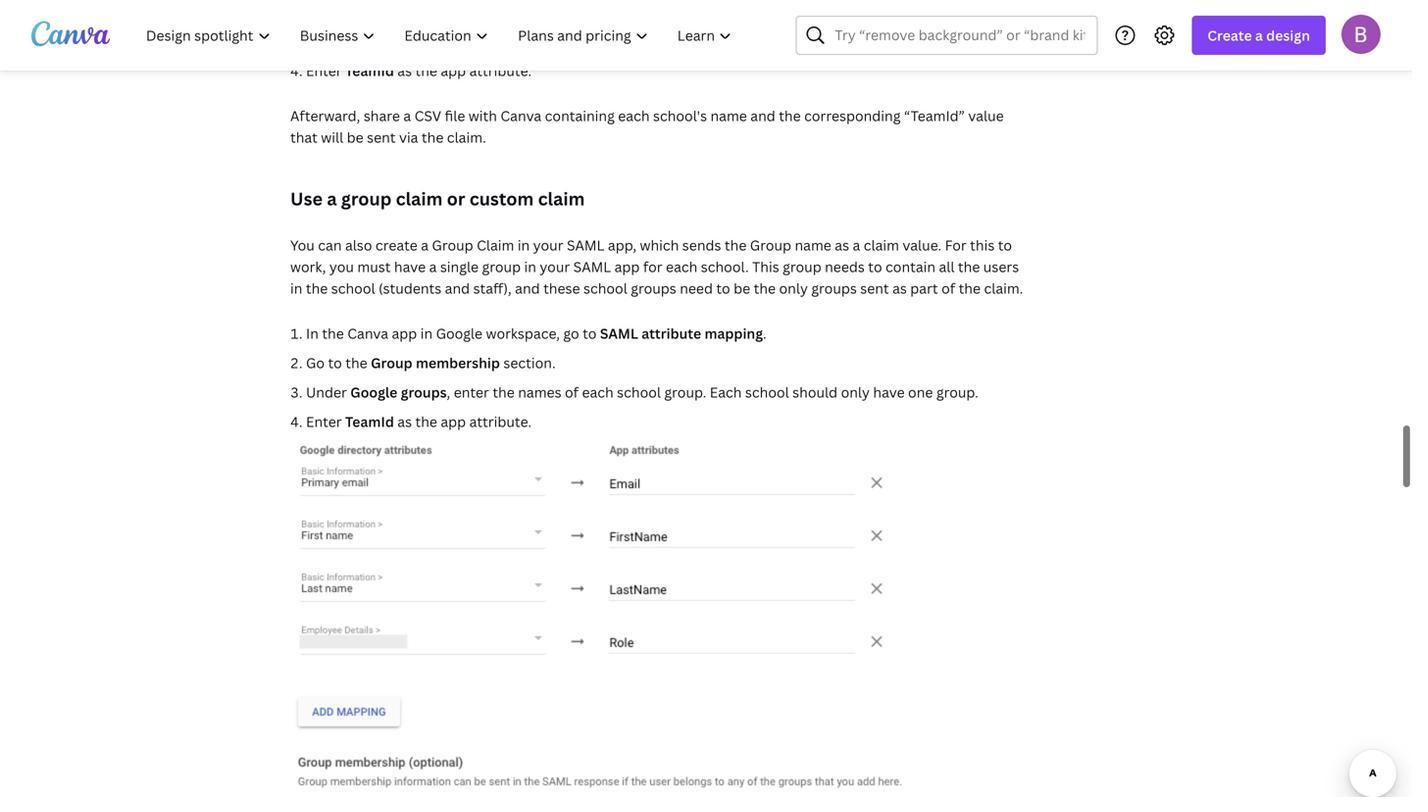 Task type: describe. For each thing, give the bounding box(es) containing it.
use a group claim or custom claim
[[290, 187, 585, 211]]

0 horizontal spatial and
[[445, 279, 470, 298]]

users
[[984, 257, 1020, 276]]

workspace,
[[486, 324, 560, 343]]

use
[[290, 187, 323, 211]]

csv
[[415, 106, 442, 125]]

2 enter from the top
[[306, 412, 342, 431]]

a left single
[[429, 257, 437, 276]]

that
[[290, 128, 318, 146]]

.
[[763, 324, 767, 343]]

2 teamid from the top
[[345, 412, 394, 431]]

1 horizontal spatial group
[[432, 236, 474, 254]]

will
[[321, 128, 344, 146]]

each for school's
[[618, 106, 650, 125]]

0 horizontal spatial claim
[[396, 187, 443, 211]]

school right 'each'
[[746, 383, 790, 402]]

1 group. from the left
[[665, 383, 707, 402]]

sends
[[683, 236, 722, 254]]

(students
[[379, 279, 442, 298]]

in
[[306, 324, 319, 343]]

section.
[[504, 353, 556, 372]]

,
[[447, 383, 451, 402]]

2 group. from the left
[[937, 383, 979, 402]]

contain
[[886, 257, 936, 276]]

in the canva app in google workspace, go to saml attribute mapping .
[[306, 324, 767, 343]]

go
[[564, 324, 580, 343]]

2 enter teamid as the app attribute. from the top
[[306, 412, 532, 431]]

claim inside you can also create a group claim in your saml app, which sends the group name as a claim value. for this to work, you must have a single group in your saml app for each school. this group needs to contain all the users in the school (students and staff), and these school groups need to be the only groups sent as part of the claim.
[[864, 236, 900, 254]]

Try "remove background" or "brand kit" search field
[[835, 17, 1086, 54]]

0 horizontal spatial groups
[[401, 383, 447, 402]]

with
[[469, 106, 497, 125]]

under google groups , enter the names of each school group. each school should only have one group.
[[306, 383, 979, 402]]

a right create
[[421, 236, 429, 254]]

staff),
[[473, 279, 512, 298]]

this
[[971, 236, 995, 254]]

afterward, share a csv file with canva containing each school's name and the corresponding "teamid" value that will be sent via the claim.
[[290, 106, 1004, 146]]

top level navigation element
[[133, 16, 749, 55]]

as down top level navigation element
[[398, 61, 412, 80]]

only inside you can also create a group claim in your saml app, which sends the group name as a claim value. for this to work, you must have a single group in your saml app for each school. this group needs to contain all the users in the school (students and staff), and these school groups need to be the only groups sent as part of the claim.
[[780, 279, 808, 298]]

as up needs
[[835, 236, 850, 254]]

1 vertical spatial google
[[351, 383, 398, 402]]

membership
[[416, 353, 500, 372]]

0 horizontal spatial group
[[341, 187, 392, 211]]

must
[[357, 257, 391, 276]]

2 horizontal spatial groups
[[812, 279, 857, 298]]

be inside "afterward, share a csv file with canva containing each school's name and the corresponding "teamid" value that will be sent via the claim."
[[347, 128, 364, 146]]

be inside you can also create a group claim in your saml app, which sends the group name as a claim value. for this to work, you must have a single group in your saml app for each school. this group needs to contain all the users in the school (students and staff), and these school groups need to be the only groups sent as part of the claim.
[[734, 279, 751, 298]]

work,
[[290, 257, 326, 276]]

app up go to the group membership section. on the top left
[[392, 324, 417, 343]]

you can also create a group claim in your saml app, which sends the group name as a claim value. for this to work, you must have a single group in your saml app for each school. this group needs to contain all the users in the school (students and staff), and these school groups need to be the only groups sent as part of the claim.
[[290, 236, 1024, 298]]

a up needs
[[853, 236, 861, 254]]

app down the ,
[[441, 412, 466, 431]]

app inside you can also create a group claim in your saml app, which sends the group name as a claim value. for this to work, you must have a single group in your saml app for each school. this group needs to contain all the users in the school (students and staff), and these school groups need to be the only groups sent as part of the claim.
[[615, 257, 640, 276]]

each
[[710, 383, 742, 402]]

file
[[445, 106, 465, 125]]

1 teamid from the top
[[345, 61, 394, 80]]

0 horizontal spatial group
[[371, 353, 413, 372]]

this
[[753, 257, 780, 276]]

sent inside "afterward, share a csv file with canva containing each school's name and the corresponding "teamid" value that will be sent via the claim."
[[367, 128, 396, 146]]

you
[[290, 236, 315, 254]]

claim. inside "afterward, share a csv file with canva containing each school's name and the corresponding "teamid" value that will be sent via the claim."
[[447, 128, 486, 146]]

in down work,
[[290, 279, 303, 298]]

should
[[793, 383, 838, 402]]

0 horizontal spatial of
[[565, 383, 579, 402]]

2 attribute. from the top
[[470, 412, 532, 431]]

custom
[[470, 187, 534, 211]]



Task type: locate. For each thing, give the bounding box(es) containing it.
0 horizontal spatial each
[[582, 383, 614, 402]]

0 horizontal spatial sent
[[367, 128, 396, 146]]

in up the in the canva app in google workspace, go to saml attribute mapping .
[[524, 257, 537, 276]]

a inside dropdown button
[[1256, 26, 1264, 45]]

saml right the go
[[600, 324, 639, 343]]

0 vertical spatial each
[[618, 106, 650, 125]]

teamid down under
[[345, 412, 394, 431]]

1 vertical spatial claim.
[[985, 279, 1024, 298]]

saml for your
[[567, 236, 605, 254]]

name inside you can also create a group claim in your saml app, which sends the group name as a claim value. for this to work, you must have a single group in your saml app for each school. this group needs to contain all the users in the school (students and staff), and these school groups need to be the only groups sent as part of the claim.
[[795, 236, 832, 254]]

enter teamid as the app attribute.
[[306, 61, 532, 80], [306, 412, 532, 431]]

value.
[[903, 236, 942, 254]]

0 vertical spatial name
[[711, 106, 747, 125]]

0 horizontal spatial google
[[351, 383, 398, 402]]

you
[[330, 257, 354, 276]]

as
[[398, 61, 412, 80], [835, 236, 850, 254], [893, 279, 907, 298], [398, 412, 412, 431]]

sent inside you can also create a group claim in your saml app, which sends the group name as a claim value. for this to work, you must have a single group in your saml app for each school. this group needs to contain all the users in the school (students and staff), and these school groups need to be the only groups sent as part of the claim.
[[861, 279, 890, 298]]

0 vertical spatial claim.
[[447, 128, 486, 146]]

which
[[640, 236, 679, 254]]

group
[[341, 187, 392, 211], [482, 257, 521, 276], [783, 257, 822, 276]]

app down top level navigation element
[[441, 61, 466, 80]]

0 vertical spatial attribute.
[[470, 61, 532, 80]]

name inside "afterward, share a csv file with canva containing each school's name and the corresponding "teamid" value that will be sent via the claim."
[[711, 106, 747, 125]]

1 horizontal spatial each
[[618, 106, 650, 125]]

and inside "afterward, share a csv file with canva containing each school's name and the corresponding "teamid" value that will be sent via the claim."
[[751, 106, 776, 125]]

your
[[533, 236, 564, 254], [540, 257, 570, 276]]

0 horizontal spatial only
[[780, 279, 808, 298]]

a left csv
[[404, 106, 411, 125]]

1 enter from the top
[[306, 61, 342, 80]]

can
[[318, 236, 342, 254]]

school.
[[701, 257, 749, 276]]

0 vertical spatial sent
[[367, 128, 396, 146]]

1 horizontal spatial sent
[[861, 279, 890, 298]]

1 horizontal spatial have
[[874, 383, 905, 402]]

"teamid"
[[905, 106, 965, 125]]

each right "names"
[[582, 383, 614, 402]]

each inside you can also create a group claim in your saml app, which sends the group name as a claim value. for this to work, you must have a single group in your saml app for each school. this group needs to contain all the users in the school (students and staff), and these school groups need to be the only groups sent as part of the claim.
[[666, 257, 698, 276]]

group up this
[[750, 236, 792, 254]]

teamid up share
[[345, 61, 394, 80]]

0 vertical spatial canva
[[501, 106, 542, 125]]

go
[[306, 353, 325, 372]]

and right the school's
[[751, 106, 776, 125]]

claim
[[396, 187, 443, 211], [538, 187, 585, 211], [864, 236, 900, 254]]

0 horizontal spatial group.
[[665, 383, 707, 402]]

to
[[999, 236, 1013, 254], [869, 257, 883, 276], [717, 279, 731, 298], [583, 324, 597, 343], [328, 353, 342, 372]]

google
[[436, 324, 483, 343], [351, 383, 398, 402]]

2 horizontal spatial group
[[750, 236, 792, 254]]

0 vertical spatial be
[[347, 128, 364, 146]]

one
[[909, 383, 934, 402]]

needs
[[825, 257, 865, 276]]

a
[[1256, 26, 1264, 45], [404, 106, 411, 125], [327, 187, 337, 211], [421, 236, 429, 254], [853, 236, 861, 254], [429, 257, 437, 276]]

claim up contain
[[864, 236, 900, 254]]

1 vertical spatial each
[[666, 257, 698, 276]]

1 horizontal spatial canva
[[501, 106, 542, 125]]

under
[[306, 383, 347, 402]]

2 horizontal spatial group
[[783, 257, 822, 276]]

1 vertical spatial your
[[540, 257, 570, 276]]

have inside you can also create a group claim in your saml app, which sends the group name as a claim value. for this to work, you must have a single group in your saml app for each school. this group needs to contain all the users in the school (students and staff), and these school groups need to be the only groups sent as part of the claim.
[[394, 257, 426, 276]]

google right under
[[351, 383, 398, 402]]

1 vertical spatial of
[[565, 383, 579, 402]]

1 vertical spatial only
[[841, 383, 870, 402]]

app,
[[608, 236, 637, 254]]

attribute. up with
[[470, 61, 532, 80]]

names
[[518, 383, 562, 402]]

1 horizontal spatial only
[[841, 383, 870, 402]]

school's
[[653, 106, 707, 125]]

2 vertical spatial saml
[[600, 324, 639, 343]]

attribute. down enter
[[470, 412, 532, 431]]

groups down for
[[631, 279, 677, 298]]

of right "names"
[[565, 383, 579, 402]]

canva right with
[[501, 106, 542, 125]]

have up '(students'
[[394, 257, 426, 276]]

each up need
[[666, 257, 698, 276]]

only right "should"
[[841, 383, 870, 402]]

1 horizontal spatial name
[[795, 236, 832, 254]]

0 vertical spatial saml
[[567, 236, 605, 254]]

2 horizontal spatial and
[[751, 106, 776, 125]]

enter down under
[[306, 412, 342, 431]]

1 vertical spatial sent
[[861, 279, 890, 298]]

1 attribute. from the top
[[470, 61, 532, 80]]

be right will
[[347, 128, 364, 146]]

group left the membership
[[371, 353, 413, 372]]

0 vertical spatial google
[[436, 324, 483, 343]]

saml
[[567, 236, 605, 254], [574, 257, 611, 276], [600, 324, 639, 343]]

claim
[[477, 236, 514, 254]]

create
[[376, 236, 418, 254]]

name
[[711, 106, 747, 125], [795, 236, 832, 254]]

and
[[751, 106, 776, 125], [445, 279, 470, 298], [515, 279, 540, 298]]

claim. inside you can also create a group claim in your saml app, which sends the group name as a claim value. for this to work, you must have a single group in your saml app for each school. this group needs to contain all the users in the school (students and staff), and these school groups need to be the only groups sent as part of the claim.
[[985, 279, 1024, 298]]

canva right in
[[348, 324, 389, 343]]

school down you
[[331, 279, 375, 298]]

saml down "app,"
[[574, 257, 611, 276]]

0 horizontal spatial have
[[394, 257, 426, 276]]

saml for to
[[600, 324, 639, 343]]

1 horizontal spatial group.
[[937, 383, 979, 402]]

sent down share
[[367, 128, 396, 146]]

enter
[[306, 61, 342, 80], [306, 412, 342, 431]]

have left the one
[[874, 383, 905, 402]]

of down all
[[942, 279, 956, 298]]

1 horizontal spatial of
[[942, 279, 956, 298]]

claim left or
[[396, 187, 443, 211]]

claim. down users
[[985, 279, 1024, 298]]

claim.
[[447, 128, 486, 146], [985, 279, 1024, 298]]

0 vertical spatial teamid
[[345, 61, 394, 80]]

1 vertical spatial name
[[795, 236, 832, 254]]

claim right custom
[[538, 187, 585, 211]]

or
[[447, 187, 466, 211]]

each inside "afterward, share a csv file with canva containing each school's name and the corresponding "teamid" value that will be sent via the claim."
[[618, 106, 650, 125]]

school right these
[[584, 279, 628, 298]]

sent down needs
[[861, 279, 890, 298]]

for
[[643, 257, 663, 276]]

1 horizontal spatial and
[[515, 279, 540, 298]]

create a design
[[1208, 26, 1311, 45]]

app
[[441, 61, 466, 80], [615, 257, 640, 276], [392, 324, 417, 343], [441, 412, 466, 431]]

also
[[345, 236, 372, 254]]

a left design
[[1256, 26, 1264, 45]]

1 horizontal spatial be
[[734, 279, 751, 298]]

0 horizontal spatial be
[[347, 128, 364, 146]]

name right the school's
[[711, 106, 747, 125]]

1 vertical spatial teamid
[[345, 412, 394, 431]]

of inside you can also create a group claim in your saml app, which sends the group name as a claim value. for this to work, you must have a single group in your saml app for each school. this group needs to contain all the users in the school (students and staff), and these school groups need to be the only groups sent as part of the claim.
[[942, 279, 956, 298]]

sent
[[367, 128, 396, 146], [861, 279, 890, 298]]

1 vertical spatial enter
[[306, 412, 342, 431]]

containing
[[545, 106, 615, 125]]

in right claim
[[518, 236, 530, 254]]

bob builder image
[[1342, 14, 1381, 54]]

groups down needs
[[812, 279, 857, 298]]

2 horizontal spatial each
[[666, 257, 698, 276]]

group. right the one
[[937, 383, 979, 402]]

be
[[347, 128, 364, 146], [734, 279, 751, 298]]

teamid
[[345, 61, 394, 80], [345, 412, 394, 431]]

need
[[680, 279, 713, 298]]

enter
[[454, 383, 489, 402]]

a inside "afterward, share a csv file with canva containing each school's name and the corresponding "teamid" value that will be sent via the claim."
[[404, 106, 411, 125]]

0 vertical spatial your
[[533, 236, 564, 254]]

enter teamid as the app attribute. down the ,
[[306, 412, 532, 431]]

1 vertical spatial canva
[[348, 324, 389, 343]]

google up the membership
[[436, 324, 483, 343]]

1 horizontal spatial claim
[[538, 187, 585, 211]]

name up needs
[[795, 236, 832, 254]]

0 vertical spatial enter
[[306, 61, 342, 80]]

go to the group membership section.
[[306, 353, 556, 372]]

only
[[780, 279, 808, 298], [841, 383, 870, 402]]

1 horizontal spatial google
[[436, 324, 483, 343]]

value
[[969, 106, 1004, 125]]

in up go to the group membership section. on the top left
[[421, 324, 433, 343]]

1 vertical spatial be
[[734, 279, 751, 298]]

these
[[544, 279, 580, 298]]

1 vertical spatial have
[[874, 383, 905, 402]]

school
[[331, 279, 375, 298], [584, 279, 628, 298], [617, 383, 661, 402], [746, 383, 790, 402]]

attribute.
[[470, 61, 532, 80], [470, 412, 532, 431]]

group up also at left
[[341, 187, 392, 211]]

saml left "app,"
[[567, 236, 605, 254]]

2 vertical spatial each
[[582, 383, 614, 402]]

1 enter teamid as the app attribute. from the top
[[306, 61, 532, 80]]

0 horizontal spatial canva
[[348, 324, 389, 343]]

school down 'attribute'
[[617, 383, 661, 402]]

for
[[945, 236, 967, 254]]

2 horizontal spatial claim
[[864, 236, 900, 254]]

claim. down 'file'
[[447, 128, 486, 146]]

mapping
[[705, 324, 763, 343]]

and down single
[[445, 279, 470, 298]]

each left the school's
[[618, 106, 650, 125]]

have
[[394, 257, 426, 276], [874, 383, 905, 402]]

as down go to the group membership section. on the top left
[[398, 412, 412, 431]]

enter teamid as the app attribute. down top level navigation element
[[306, 61, 532, 80]]

create a design button
[[1192, 16, 1327, 55]]

1 vertical spatial attribute.
[[470, 412, 532, 431]]

design
[[1267, 26, 1311, 45]]

of
[[942, 279, 956, 298], [565, 383, 579, 402]]

afterward,
[[290, 106, 360, 125]]

as down contain
[[893, 279, 907, 298]]

all
[[939, 257, 955, 276]]

canva inside "afterward, share a csv file with canva containing each school's name and the corresponding "teamid" value that will be sent via the claim."
[[501, 106, 542, 125]]

each
[[618, 106, 650, 125], [666, 257, 698, 276], [582, 383, 614, 402]]

group right this
[[783, 257, 822, 276]]

0 vertical spatial have
[[394, 257, 426, 276]]

1 horizontal spatial groups
[[631, 279, 677, 298]]

1 vertical spatial enter teamid as the app attribute.
[[306, 412, 532, 431]]

0 horizontal spatial claim.
[[447, 128, 486, 146]]

0 horizontal spatial name
[[711, 106, 747, 125]]

group down claim
[[482, 257, 521, 276]]

each for school
[[582, 383, 614, 402]]

in
[[518, 236, 530, 254], [524, 257, 537, 276], [290, 279, 303, 298], [421, 324, 433, 343]]

single
[[440, 257, 479, 276]]

share
[[364, 106, 400, 125]]

groups down go to the group membership section. on the top left
[[401, 383, 447, 402]]

create
[[1208, 26, 1253, 45]]

1 horizontal spatial group
[[482, 257, 521, 276]]

only down this
[[780, 279, 808, 298]]

app down "app,"
[[615, 257, 640, 276]]

the
[[416, 61, 438, 80], [779, 106, 801, 125], [422, 128, 444, 146], [725, 236, 747, 254], [959, 257, 981, 276], [306, 279, 328, 298], [754, 279, 776, 298], [959, 279, 981, 298], [322, 324, 344, 343], [346, 353, 368, 372], [493, 383, 515, 402], [416, 412, 438, 431]]

group
[[432, 236, 474, 254], [750, 236, 792, 254], [371, 353, 413, 372]]

groups
[[631, 279, 677, 298], [812, 279, 857, 298], [401, 383, 447, 402]]

enter up 'afterward,'
[[306, 61, 342, 80]]

via
[[399, 128, 418, 146]]

group up single
[[432, 236, 474, 254]]

attribute
[[642, 324, 702, 343]]

canva
[[501, 106, 542, 125], [348, 324, 389, 343]]

1 vertical spatial saml
[[574, 257, 611, 276]]

0 vertical spatial only
[[780, 279, 808, 298]]

0 vertical spatial enter teamid as the app attribute.
[[306, 61, 532, 80]]

1 horizontal spatial claim.
[[985, 279, 1024, 298]]

part
[[911, 279, 939, 298]]

a right use
[[327, 187, 337, 211]]

be down school.
[[734, 279, 751, 298]]

and left these
[[515, 279, 540, 298]]

group.
[[665, 383, 707, 402], [937, 383, 979, 402]]

0 vertical spatial of
[[942, 279, 956, 298]]

corresponding
[[805, 106, 901, 125]]

group. left 'each'
[[665, 383, 707, 402]]



Task type: vqa. For each thing, say whether or not it's contained in the screenshot.
the topmost "brand"
no



